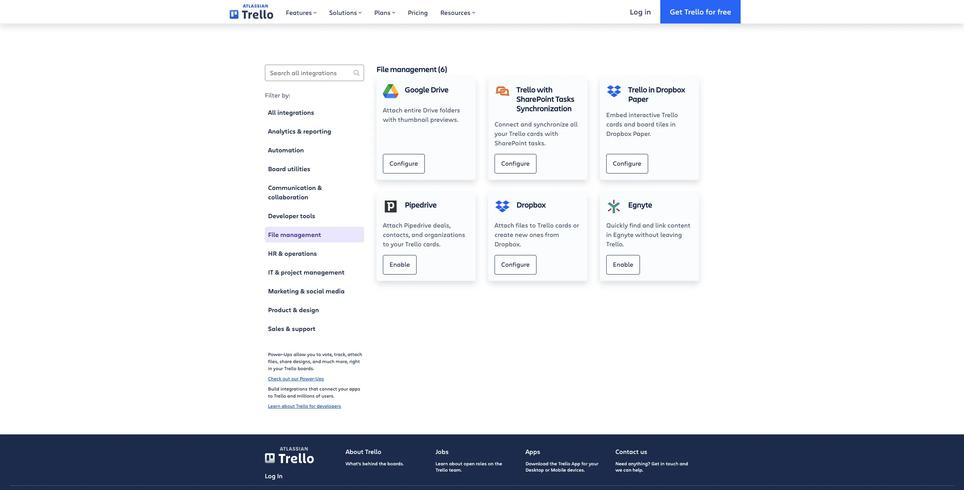 Task type: describe. For each thing, give the bounding box(es) containing it.
cards inside connect and synchronize all your trello cards with sharepoint tasks.
[[527, 129, 544, 138]]

for inside "power-ups allow you to vote, track, attach files, share designs, and much more, right in your trello boards. check out our power-ups build integrations that connect your apps to trello and millions of users. learn about trello for developers"
[[310, 403, 316, 409]]

by:
[[282, 91, 290, 99]]

download the trello app for your desktop or mobile devices.
[[526, 461, 599, 473]]

we
[[616, 467, 623, 473]]

it & project management
[[268, 268, 345, 277]]

1 horizontal spatial ups
[[316, 376, 324, 382]]

1 vertical spatial power-
[[300, 376, 316, 382]]

communication & collaboration link
[[265, 180, 364, 205]]

solutions
[[329, 8, 357, 16]]

and left millions
[[287, 393, 296, 399]]

quickly
[[607, 221, 628, 229]]

google drive
[[405, 84, 449, 95]]

learn inside learn about open roles on the trello team.
[[436, 461, 448, 467]]

in inside quickly find and link content in egnyte without leaving trello.
[[607, 231, 612, 239]]

analytics & reporting
[[268, 127, 331, 136]]

the inside download the trello app for your desktop or mobile devices.
[[550, 461, 557, 467]]

management for file management 6
[[390, 64, 437, 75]]

attach for dropbox
[[495, 221, 514, 229]]

your down files,
[[273, 365, 283, 372]]

in inside log in link
[[645, 7, 651, 16]]

what's
[[346, 461, 361, 467]]

millions
[[297, 393, 315, 399]]

file management link
[[265, 227, 364, 243]]

log in link
[[265, 472, 283, 481]]

connect and synchronize all your trello cards with sharepoint tasks.
[[495, 120, 578, 147]]

devices.
[[568, 467, 585, 473]]

roles
[[476, 461, 487, 467]]

and inside attach pipedrive deals, contacts, and organizations to your trello cards.
[[412, 231, 423, 239]]

what's behind the boards.
[[346, 461, 404, 467]]

all
[[268, 108, 276, 117]]

support
[[292, 325, 316, 333]]

link
[[656, 221, 666, 229]]

it & project management link
[[265, 265, 364, 280]]

or inside download the trello app for your desktop or mobile devices.
[[545, 467, 550, 473]]

trello inside trello with sharepoint tasks synchronization
[[517, 84, 536, 95]]

trello down millions
[[296, 403, 308, 409]]

developer
[[268, 212, 299, 220]]

trello.
[[607, 240, 624, 248]]

attach entire drive folders with thumbnail previews.
[[383, 106, 460, 124]]

marketing & social media
[[268, 287, 345, 296]]

pricing
[[408, 8, 428, 16]]

operations
[[285, 249, 317, 258]]

power-ups allow you to vote, track, attach files, share designs, and much more, right in your trello boards. check out our power-ups build integrations that connect your apps to trello and millions of users. learn about trello for developers
[[268, 351, 362, 409]]

attach for google drive
[[383, 106, 403, 114]]

configure link for trello with sharepoint tasks synchronization
[[495, 154, 537, 174]]

synchronization
[[517, 103, 572, 114]]

paper
[[629, 94, 649, 104]]

plans button
[[368, 0, 402, 24]]

content
[[668, 221, 691, 229]]

product & design link
[[265, 302, 364, 318]]

configure for dropbox
[[502, 260, 530, 269]]

about
[[346, 448, 364, 456]]

enable link for pipedrive
[[383, 255, 417, 275]]

enable link for egnyte
[[607, 255, 640, 275]]

enable for pipedrive
[[390, 260, 410, 269]]

embed
[[607, 111, 627, 119]]

right
[[350, 358, 360, 365]]

our
[[291, 376, 299, 382]]

log in
[[265, 472, 283, 480]]

& for communication
[[318, 184, 322, 192]]

all
[[570, 120, 578, 128]]

new
[[515, 231, 528, 239]]

behind
[[363, 461, 378, 467]]

boards. inside "power-ups allow you to vote, track, attach files, share designs, and much more, right in your trello boards. check out our power-ups build integrations that connect your apps to trello and millions of users. learn about trello for developers"
[[298, 365, 314, 372]]

in
[[277, 472, 283, 480]]

trello inside learn about open roles on the trello team.
[[436, 467, 448, 473]]

find
[[630, 221, 641, 229]]

tasks
[[556, 94, 575, 104]]

or inside attach files to trello cards or create new ones from dropbox.
[[573, 221, 579, 229]]

apps
[[349, 386, 360, 392]]

help.
[[633, 467, 644, 473]]

dropbox inside embed interactive trello cards and board tiles in dropbox paper.
[[607, 129, 632, 138]]

connect
[[320, 386, 337, 392]]

get inside need anything? get in touch and we can help.
[[652, 461, 660, 467]]

0 vertical spatial egnyte
[[629, 200, 653, 210]]

and inside quickly find and link content in egnyte without leaving trello.
[[643, 221, 654, 229]]

your inside attach pipedrive deals, contacts, and organizations to your trello cards.
[[391, 240, 404, 248]]

and inside connect and synchronize all your trello cards with sharepoint tasks.
[[521, 120, 532, 128]]

sales & support
[[268, 325, 316, 333]]

touch
[[666, 461, 679, 467]]

you
[[307, 351, 315, 358]]

file for file management
[[268, 231, 279, 239]]

about trello
[[346, 448, 382, 456]]

organizations
[[425, 231, 466, 239]]

resources button
[[434, 0, 482, 24]]

trello inside connect and synchronize all your trello cards with sharepoint tasks.
[[509, 129, 526, 138]]

pipedrive inside attach pipedrive deals, contacts, and organizations to your trello cards.
[[404, 221, 432, 229]]

team.
[[449, 467, 462, 473]]

about inside learn about open roles on the trello team.
[[449, 461, 463, 467]]

configure link for dropbox
[[495, 255, 537, 275]]

all integrations link
[[265, 105, 364, 120]]

learn about open roles on the trello team.
[[436, 461, 502, 473]]

allow
[[294, 351, 306, 358]]

trello inside attach pipedrive deals, contacts, and organizations to your trello cards.
[[406, 240, 422, 248]]

build
[[268, 386, 279, 392]]

previews.
[[431, 115, 459, 124]]

pricing link
[[402, 0, 434, 24]]

about inside "power-ups allow you to vote, track, attach files, share designs, and much more, right in your trello boards. check out our power-ups build integrations that connect your apps to trello and millions of users. learn about trello for developers"
[[282, 403, 295, 409]]

filter by:
[[265, 91, 290, 99]]

& for sales
[[286, 325, 291, 333]]

configure link for google drive
[[383, 154, 425, 174]]

file management
[[268, 231, 321, 239]]

files
[[516, 221, 528, 229]]

board
[[637, 120, 655, 128]]

utilities
[[288, 165, 311, 173]]

sharepoint inside connect and synchronize all your trello cards with sharepoint tasks.
[[495, 139, 527, 147]]

contact us
[[616, 448, 648, 456]]

log in
[[630, 7, 651, 16]]

features button
[[280, 0, 323, 24]]

trello left free
[[685, 7, 704, 16]]

board utilities
[[268, 165, 311, 173]]

sharepoint inside trello with sharepoint tasks synchronization
[[517, 94, 555, 104]]

& for hr
[[279, 249, 283, 258]]

configure for trello with sharepoint tasks synchronization
[[502, 159, 530, 168]]

all integrations
[[268, 108, 314, 117]]

interactive
[[629, 111, 661, 119]]

create
[[495, 231, 514, 239]]



Task type: vqa. For each thing, say whether or not it's contained in the screenshot.
the bottom ANY WORKSPACE MEMBER CAN CREATE
no



Task type: locate. For each thing, give the bounding box(es) containing it.
check
[[268, 376, 282, 382]]

1 horizontal spatial dropbox
[[607, 129, 632, 138]]

1 the from the left
[[379, 461, 386, 467]]

product & design
[[268, 306, 319, 315]]

drive inside attach entire drive folders with thumbnail previews.
[[423, 106, 438, 114]]

automation link
[[265, 142, 364, 158]]

0 horizontal spatial or
[[545, 467, 550, 473]]

2 horizontal spatial the
[[550, 461, 557, 467]]

file management 6
[[377, 64, 445, 75]]

get trello for free
[[670, 7, 732, 16]]

1 horizontal spatial file
[[377, 64, 389, 75]]

pipedrive
[[405, 200, 437, 210], [404, 221, 432, 229]]

in inside trello in dropbox paper
[[649, 84, 655, 95]]

hr
[[268, 249, 277, 258]]

1 vertical spatial log
[[265, 472, 276, 480]]

enable
[[390, 260, 410, 269], [613, 260, 634, 269]]

to down build
[[268, 393, 273, 399]]

file inside 'link'
[[268, 231, 279, 239]]

trello up from
[[538, 221, 554, 229]]

trello down connect
[[509, 129, 526, 138]]

anything?
[[629, 461, 651, 467]]

power- up that
[[300, 376, 316, 382]]

get right log in on the top of page
[[670, 7, 683, 16]]

Search all integrations search field
[[265, 65, 364, 81]]

1 vertical spatial file
[[268, 231, 279, 239]]

0 vertical spatial or
[[573, 221, 579, 229]]

2 horizontal spatial dropbox
[[656, 84, 686, 95]]

1 enable link from the left
[[383, 255, 417, 275]]

attach
[[383, 106, 403, 114], [383, 221, 403, 229], [495, 221, 514, 229]]

from
[[546, 231, 559, 239]]

tools
[[300, 212, 315, 220]]

cards up from
[[556, 221, 572, 229]]

out
[[283, 376, 290, 382]]

& inside communication & collaboration
[[318, 184, 322, 192]]

to inside attach files to trello cards or create new ones from dropbox.
[[530, 221, 536, 229]]

2 horizontal spatial for
[[706, 7, 716, 16]]

attach inside attach pipedrive deals, contacts, and organizations to your trello cards.
[[383, 221, 403, 229]]

drive down 6
[[431, 84, 449, 95]]

your right app
[[589, 461, 599, 467]]

0 vertical spatial learn
[[268, 403, 281, 409]]

management for file management
[[280, 231, 321, 239]]

quickly find and link content in egnyte without leaving trello.
[[607, 221, 691, 248]]

1 vertical spatial about
[[449, 461, 463, 467]]

trello up the synchronization
[[517, 84, 536, 95]]

0 vertical spatial dropbox
[[656, 84, 686, 95]]

trello left 'cards.'
[[406, 240, 422, 248]]

& right "hr"
[[279, 249, 283, 258]]

project
[[281, 268, 302, 277]]

1 vertical spatial drive
[[423, 106, 438, 114]]

sales
[[268, 325, 284, 333]]

egnyte up find
[[629, 200, 653, 210]]

about down out
[[282, 403, 295, 409]]

your inside download the trello app for your desktop or mobile devices.
[[589, 461, 599, 467]]

enable for egnyte
[[613, 260, 634, 269]]

in inside embed interactive trello cards and board tiles in dropbox paper.
[[671, 120, 676, 128]]

attach inside attach entire drive folders with thumbnail previews.
[[383, 106, 403, 114]]

for right app
[[582, 461, 588, 467]]

and inside need anything? get in touch and we can help.
[[680, 461, 689, 467]]

0 horizontal spatial the
[[379, 461, 386, 467]]

with inside connect and synchronize all your trello cards with sharepoint tasks.
[[545, 129, 559, 138]]

media
[[326, 287, 345, 296]]

your down connect
[[495, 129, 508, 138]]

collaboration
[[268, 193, 309, 202]]

trello inside download the trello app for your desktop or mobile devices.
[[559, 461, 571, 467]]

to inside attach pipedrive deals, contacts, and organizations to your trello cards.
[[383, 240, 389, 248]]

learn down jobs
[[436, 461, 448, 467]]

0 vertical spatial pipedrive
[[405, 200, 437, 210]]

0 vertical spatial integrations
[[278, 108, 314, 117]]

boards. down designs,
[[298, 365, 314, 372]]

with left thumbnail
[[383, 115, 397, 124]]

2 vertical spatial with
[[545, 129, 559, 138]]

1 vertical spatial boards.
[[388, 461, 404, 467]]

dropbox down the embed
[[607, 129, 632, 138]]

power- up files,
[[268, 351, 284, 358]]

1 vertical spatial pipedrive
[[404, 221, 432, 229]]

tiles
[[656, 120, 669, 128]]

ups up that
[[316, 376, 324, 382]]

0 horizontal spatial about
[[282, 403, 295, 409]]

sharepoint down connect
[[495, 139, 527, 147]]

1 vertical spatial with
[[383, 115, 397, 124]]

dropbox up files
[[517, 200, 546, 210]]

file for file management 6
[[377, 64, 389, 75]]

cards inside embed interactive trello cards and board tiles in dropbox paper.
[[607, 120, 623, 128]]

log for log in
[[265, 472, 276, 480]]

and down you in the bottom of the page
[[313, 358, 321, 365]]

filter
[[265, 91, 280, 99]]

1 horizontal spatial enable
[[613, 260, 634, 269]]

attach for pipedrive
[[383, 221, 403, 229]]

0 horizontal spatial ups
[[284, 351, 293, 358]]

1 enable from the left
[[390, 260, 410, 269]]

communication
[[268, 184, 316, 192]]

management up 'social'
[[304, 268, 345, 277]]

and up paper.
[[624, 120, 636, 128]]

learn
[[268, 403, 281, 409], [436, 461, 448, 467]]

much
[[322, 358, 335, 365]]

for inside download the trello app for your desktop or mobile devices.
[[582, 461, 588, 467]]

check out our power-ups link
[[268, 376, 324, 382]]

1 horizontal spatial get
[[670, 7, 683, 16]]

synchronize
[[534, 120, 569, 128]]

the right behind
[[379, 461, 386, 467]]

can
[[624, 467, 632, 473]]

learn inside "power-ups allow you to vote, track, attach files, share designs, and much more, right in your trello boards. check out our power-ups build integrations that connect your apps to trello and millions of users. learn about trello for developers"
[[268, 403, 281, 409]]

attach up contacts, at the left top
[[383, 221, 403, 229]]

with inside trello with sharepoint tasks synchronization
[[537, 84, 553, 95]]

boards. right behind
[[388, 461, 404, 467]]

log for log in
[[630, 7, 643, 16]]

google
[[405, 84, 430, 95]]

vote,
[[322, 351, 333, 358]]

board utilities link
[[265, 161, 364, 177]]

0 horizontal spatial enable
[[390, 260, 410, 269]]

that
[[309, 386, 318, 392]]

download
[[526, 461, 549, 467]]

solutions button
[[323, 0, 368, 24]]

attach up create
[[495, 221, 514, 229]]

1 horizontal spatial for
[[582, 461, 588, 467]]

0 vertical spatial management
[[390, 64, 437, 75]]

1 vertical spatial learn
[[436, 461, 448, 467]]

connect
[[495, 120, 519, 128]]

reporting
[[303, 127, 331, 136]]

trello up interactive
[[629, 84, 648, 95]]

0 vertical spatial boards.
[[298, 365, 314, 372]]

with down "synchronize" on the right of the page
[[545, 129, 559, 138]]

communication & collaboration
[[268, 184, 322, 202]]

integrations up analytics & reporting
[[278, 108, 314, 117]]

to down contacts, at the left top
[[383, 240, 389, 248]]

0 vertical spatial about
[[282, 403, 295, 409]]

pipedrive up "deals,"
[[405, 200, 437, 210]]

your left apps
[[339, 386, 348, 392]]

1 vertical spatial cards
[[527, 129, 544, 138]]

0 horizontal spatial enable link
[[383, 255, 417, 275]]

1 vertical spatial get
[[652, 461, 660, 467]]

cards.
[[423, 240, 441, 248]]

your down contacts, at the left top
[[391, 240, 404, 248]]

integrations inside "power-ups allow you to vote, track, attach files, share designs, and much more, right in your trello boards. check out our power-ups build integrations that connect your apps to trello and millions of users. learn about trello for developers"
[[281, 386, 308, 392]]

2 vertical spatial cards
[[556, 221, 572, 229]]

the
[[379, 461, 386, 467], [495, 461, 502, 467], [550, 461, 557, 467]]

& for marketing
[[301, 287, 305, 296]]

trello up what's behind the boards.
[[365, 448, 382, 456]]

0 vertical spatial with
[[537, 84, 553, 95]]

in inside "power-ups allow you to vote, track, attach files, share designs, and much more, right in your trello boards. check out our power-ups build integrations that connect your apps to trello and millions of users. learn about trello for developers"
[[268, 365, 272, 372]]

0 horizontal spatial dropbox
[[517, 200, 546, 210]]

0 vertical spatial get
[[670, 7, 683, 16]]

board
[[268, 165, 286, 173]]

egnyte down quickly
[[614, 231, 634, 239]]

management up the "operations"
[[280, 231, 321, 239]]

learn about trello for developers link
[[268, 403, 341, 409]]

and inside embed interactive trello cards and board tiles in dropbox paper.
[[624, 120, 636, 128]]

1 horizontal spatial or
[[573, 221, 579, 229]]

integrations down our
[[281, 386, 308, 392]]

and right connect
[[521, 120, 532, 128]]

social
[[307, 287, 324, 296]]

management inside 'link'
[[280, 231, 321, 239]]

2 horizontal spatial cards
[[607, 120, 623, 128]]

0 vertical spatial file
[[377, 64, 389, 75]]

tasks.
[[529, 139, 546, 147]]

integrations
[[278, 108, 314, 117], [281, 386, 308, 392]]

trello inside trello in dropbox paper
[[629, 84, 648, 95]]

more,
[[336, 358, 348, 365]]

2 enable link from the left
[[607, 255, 640, 275]]

& for it
[[275, 268, 280, 277]]

0 horizontal spatial power-
[[268, 351, 284, 358]]

the right the download
[[550, 461, 557, 467]]

for down millions
[[310, 403, 316, 409]]

marketing
[[268, 287, 299, 296]]

need anything? get in touch and we can help.
[[616, 461, 689, 473]]

1 horizontal spatial cards
[[556, 221, 572, 229]]

2 enable from the left
[[613, 260, 634, 269]]

with inside attach entire drive folders with thumbnail previews.
[[383, 115, 397, 124]]

hr & operations
[[268, 249, 317, 258]]

3 the from the left
[[550, 461, 557, 467]]

attach left entire
[[383, 106, 403, 114]]

& right sales
[[286, 325, 291, 333]]

enable link down contacts, at the left top
[[383, 255, 417, 275]]

and right contacts, at the left top
[[412, 231, 423, 239]]

& for analytics
[[297, 127, 302, 136]]

to up the ones
[[530, 221, 536, 229]]

configure link
[[383, 154, 425, 174], [495, 154, 537, 174], [607, 154, 648, 174], [495, 255, 537, 275]]

0 horizontal spatial get
[[652, 461, 660, 467]]

1 horizontal spatial about
[[449, 461, 463, 467]]

configure for google drive
[[390, 159, 418, 168]]

and right touch
[[680, 461, 689, 467]]

0 horizontal spatial log
[[265, 472, 276, 480]]

trello down share
[[284, 365, 297, 372]]

1 vertical spatial integrations
[[281, 386, 308, 392]]

1 vertical spatial management
[[280, 231, 321, 239]]

0 vertical spatial ups
[[284, 351, 293, 358]]

dropbox inside trello in dropbox paper
[[656, 84, 686, 95]]

ups up share
[[284, 351, 293, 358]]

0 vertical spatial for
[[706, 7, 716, 16]]

1 vertical spatial ups
[[316, 376, 324, 382]]

& for product
[[293, 306, 298, 315]]

atlassian trello image
[[230, 4, 273, 19], [265, 447, 314, 464], [280, 448, 308, 451]]

sales & support link
[[265, 321, 364, 337]]

get
[[670, 7, 683, 16], [652, 461, 660, 467]]

attach inside attach files to trello cards or create new ones from dropbox.
[[495, 221, 514, 229]]

sharepoint up "synchronize" on the right of the page
[[517, 94, 555, 104]]

about left open
[[449, 461, 463, 467]]

0 vertical spatial cards
[[607, 120, 623, 128]]

configure for trello in dropbox paper
[[613, 159, 642, 168]]

enable down contacts, at the left top
[[390, 260, 410, 269]]

management
[[390, 64, 437, 75], [280, 231, 321, 239], [304, 268, 345, 277]]

enable down trello.
[[613, 260, 634, 269]]

apps
[[526, 448, 541, 456]]

pipedrive up contacts, at the left top
[[404, 221, 432, 229]]

0 vertical spatial drive
[[431, 84, 449, 95]]

trello down build
[[274, 393, 286, 399]]

the inside learn about open roles on the trello team.
[[495, 461, 502, 467]]

entire
[[404, 106, 422, 114]]

leaving
[[661, 231, 682, 239]]

1 vertical spatial egnyte
[[614, 231, 634, 239]]

1 horizontal spatial log
[[630, 7, 643, 16]]

trello left team.
[[436, 467, 448, 473]]

1 horizontal spatial the
[[495, 461, 502, 467]]

trello up tiles
[[662, 111, 678, 119]]

0 horizontal spatial cards
[[527, 129, 544, 138]]

drive up previews.
[[423, 106, 438, 114]]

embed interactive trello cards and board tiles in dropbox paper.
[[607, 111, 678, 138]]

learn down build
[[268, 403, 281, 409]]

your inside connect and synchronize all your trello cards with sharepoint tasks.
[[495, 129, 508, 138]]

management up google
[[390, 64, 437, 75]]

attach
[[348, 351, 362, 358]]

1 horizontal spatial power-
[[300, 376, 316, 382]]

to right you in the bottom of the page
[[317, 351, 321, 358]]

cards up tasks.
[[527, 129, 544, 138]]

users.
[[322, 393, 335, 399]]

dropbox
[[656, 84, 686, 95], [607, 129, 632, 138], [517, 200, 546, 210]]

analytics
[[268, 127, 296, 136]]

trello inside embed interactive trello cards and board tiles in dropbox paper.
[[662, 111, 678, 119]]

& left design
[[293, 306, 298, 315]]

0 horizontal spatial for
[[310, 403, 316, 409]]

the right on
[[495, 461, 502, 467]]

& left 'social'
[[301, 287, 305, 296]]

1 vertical spatial for
[[310, 403, 316, 409]]

1 vertical spatial dropbox
[[607, 129, 632, 138]]

0 horizontal spatial boards.
[[298, 365, 314, 372]]

2 the from the left
[[495, 461, 502, 467]]

0 vertical spatial log
[[630, 7, 643, 16]]

2 vertical spatial management
[[304, 268, 345, 277]]

for left free
[[706, 7, 716, 16]]

configure link for trello in dropbox paper
[[607, 154, 648, 174]]

1 vertical spatial sharepoint
[[495, 139, 527, 147]]

0 horizontal spatial file
[[268, 231, 279, 239]]

design
[[299, 306, 319, 315]]

& right analytics
[[297, 127, 302, 136]]

resources
[[441, 8, 471, 16]]

marketing & social media link
[[265, 284, 364, 299]]

deals,
[[433, 221, 451, 229]]

trello inside attach files to trello cards or create new ones from dropbox.
[[538, 221, 554, 229]]

& right it
[[275, 268, 280, 277]]

egnyte
[[629, 200, 653, 210], [614, 231, 634, 239]]

0 horizontal spatial learn
[[268, 403, 281, 409]]

on
[[488, 461, 494, 467]]

& down board utilities link
[[318, 184, 322, 192]]

thumbnail
[[398, 115, 429, 124]]

track,
[[334, 351, 347, 358]]

0 vertical spatial power-
[[268, 351, 284, 358]]

2 vertical spatial dropbox
[[517, 200, 546, 210]]

cards inside attach files to trello cards or create new ones from dropbox.
[[556, 221, 572, 229]]

designs,
[[293, 358, 311, 365]]

developer tools
[[268, 212, 315, 220]]

0 vertical spatial sharepoint
[[517, 94, 555, 104]]

1 vertical spatial or
[[545, 467, 550, 473]]

1 horizontal spatial enable link
[[607, 255, 640, 275]]

drive
[[431, 84, 449, 95], [423, 106, 438, 114]]

egnyte inside quickly find and link content in egnyte without leaving trello.
[[614, 231, 634, 239]]

dropbox right paper
[[656, 84, 686, 95]]

and up without
[[643, 221, 654, 229]]

to
[[530, 221, 536, 229], [383, 240, 389, 248], [317, 351, 321, 358], [268, 393, 273, 399]]

&
[[297, 127, 302, 136], [318, 184, 322, 192], [279, 249, 283, 258], [275, 268, 280, 277], [301, 287, 305, 296], [293, 306, 298, 315], [286, 325, 291, 333]]

with up the synchronization
[[537, 84, 553, 95]]

in inside need anything? get in touch and we can help.
[[661, 461, 665, 467]]

developers
[[317, 403, 341, 409]]

cards down the embed
[[607, 120, 623, 128]]

1 horizontal spatial learn
[[436, 461, 448, 467]]

enable link down trello.
[[607, 255, 640, 275]]

get right anything?
[[652, 461, 660, 467]]

contacts,
[[383, 231, 410, 239]]

2 vertical spatial for
[[582, 461, 588, 467]]

trello left app
[[559, 461, 571, 467]]

1 horizontal spatial boards.
[[388, 461, 404, 467]]



